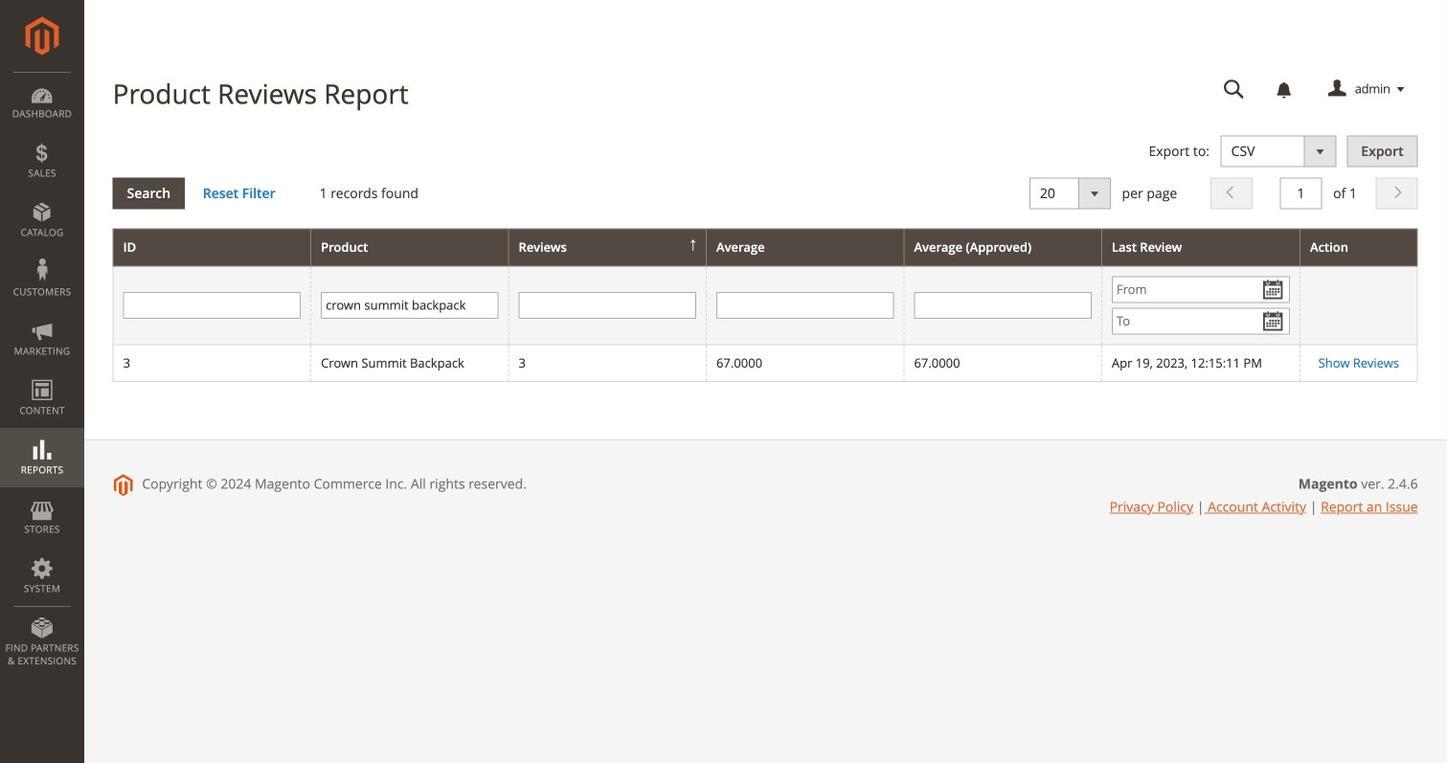 Task type: locate. For each thing, give the bounding box(es) containing it.
None text field
[[1211, 73, 1259, 106], [519, 292, 697, 319], [1211, 73, 1259, 106], [519, 292, 697, 319]]

menu bar
[[0, 72, 84, 678]]

None text field
[[1281, 178, 1323, 210], [123, 292, 301, 319], [321, 292, 499, 319], [717, 292, 894, 319], [915, 292, 1092, 319], [1281, 178, 1323, 210], [123, 292, 301, 319], [321, 292, 499, 319], [717, 292, 894, 319], [915, 292, 1092, 319]]



Task type: describe. For each thing, give the bounding box(es) containing it.
From text field
[[1112, 276, 1291, 303]]

To text field
[[1112, 308, 1291, 335]]

magento admin panel image
[[25, 16, 59, 56]]



